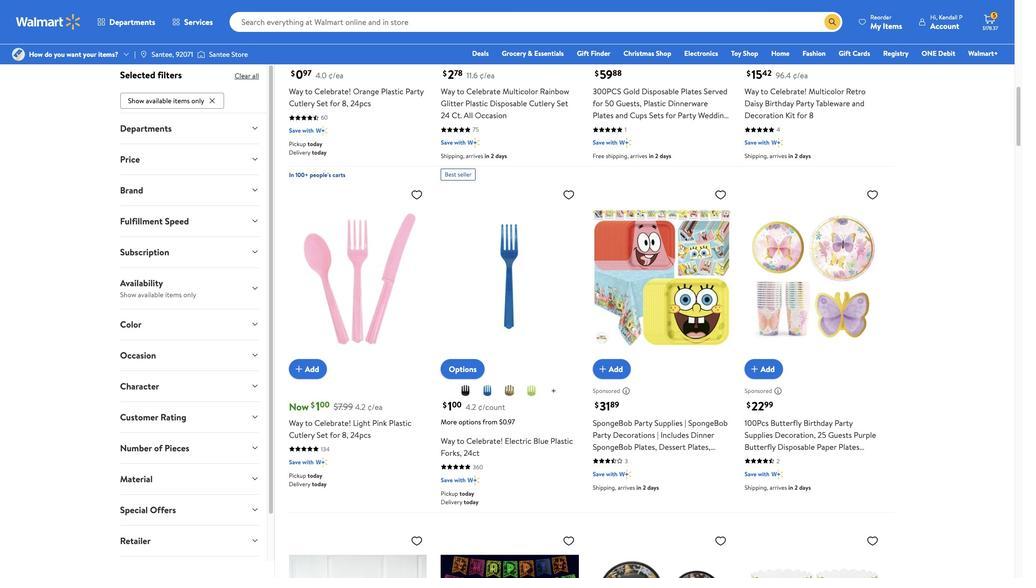 Task type: vqa. For each thing, say whether or not it's contained in the screenshot.
love
no



Task type: locate. For each thing, give the bounding box(es) containing it.
¢/ea up pink
[[368, 402, 383, 413]]

occasion up 75
[[475, 110, 507, 121]]

celebrate!
[[315, 86, 351, 97], [771, 86, 807, 97], [315, 418, 351, 429], [467, 436, 503, 447]]

electric blue image
[[482, 385, 494, 397]]

2 horizontal spatial 1
[[625, 125, 627, 134]]

5 $178.37
[[983, 11, 999, 31]]

disposable inside 300pcs gold disposable plates served for 50 guests, plastic dinnerware plates and cups sets for party wedding engagement baby shower holiday thanksgiving halloween christmas new year
[[642, 86, 679, 97]]

0 horizontal spatial sponsored
[[593, 387, 620, 396]]

fulfillment speed button
[[112, 206, 267, 237]]

2
[[448, 66, 454, 83], [491, 152, 494, 160], [655, 152, 659, 160], [795, 152, 798, 160], [777, 457, 780, 466], [643, 484, 646, 492], [795, 484, 798, 492]]

$ 22 99
[[747, 398, 774, 415]]

baby down sets
[[639, 122, 655, 133]]

0 vertical spatial items
[[173, 96, 190, 106]]

shipping,
[[441, 152, 465, 160], [745, 152, 769, 160], [593, 484, 617, 492], [745, 484, 769, 492]]

customer rating button
[[112, 402, 267, 433]]

customer rating tab
[[112, 402, 267, 433]]

delivery for $
[[289, 480, 311, 489]]

2 vertical spatial disposable
[[778, 442, 815, 453]]

0 vertical spatial delivery
[[289, 148, 311, 157]]

way up forks,
[[441, 436, 455, 447]]

1 vertical spatial disposable
[[490, 98, 527, 109]]

birthday inside spongebob party supplies | spongebob party decorations | includes dinner spongebob plates, dessert plates, napkins, tablecloth, and jointed banner | spongebob birthday party supplies serves 16
[[638, 466, 667, 477]]

walmart plus image down 134
[[316, 458, 328, 468]]

supplies down "100pcs"
[[745, 430, 773, 441]]

100+
[[296, 171, 308, 179]]

pickup
[[289, 140, 306, 148], [289, 472, 306, 480], [441, 490, 458, 498]]

0 vertical spatial disposable
[[642, 86, 679, 97]]

300pcs gold disposable plates served for 50 guests, plastic dinnerware plates and cups sets for party wedding engagement baby shower holiday thanksgiving halloween christmas new year image
[[593, 0, 731, 40]]

add button up deals on the top of the page
[[441, 28, 479, 48]]

glow neon party supplies - glow in the dark theme happy birthday banner, plates, napkins, cup, tablecloth, knives, fork, spoon and straws for blacklight neon party decorations, serves 20 guests image
[[441, 531, 579, 579]]

set inside $ 2 78 11.6 ¢/ea way to celebrate multicolor rainbow glitter plastic disposable cutlery set 24 ct. all occasion
[[557, 98, 568, 109]]

banner
[[705, 454, 729, 465]]

party right orange
[[406, 86, 424, 97]]

$178.37
[[983, 24, 999, 31]]

with for 31
[[606, 470, 618, 479]]

arrives for 11.6 ¢/ea
[[466, 152, 483, 160]]

available inside availability show available items only
[[138, 290, 164, 300]]

plates, up tablecloth, on the right of page
[[634, 442, 657, 453]]

ad disclaimer and feedback image
[[622, 387, 630, 395]]

save with for $7.99
[[289, 458, 314, 467]]

and inside spongebob party supplies | spongebob party decorations | includes dinner spongebob plates, dessert plates, napkins, tablecloth, and jointed banner | spongebob birthday party supplies serves 16
[[663, 454, 676, 465]]

save with for 11.6 ¢/ea
[[441, 138, 466, 147]]

tab
[[112, 557, 267, 579]]

party inside 300pcs gold disposable plates served for 50 guests, plastic dinnerware plates and cups sets for party wedding engagement baby shower holiday thanksgiving halloween christmas new year
[[678, 110, 696, 121]]

add to cart image up the 22 in the bottom right of the page
[[749, 363, 761, 375]]

add button for 4.0 ¢/ea
[[289, 28, 327, 48]]

2 horizontal spatial birthday
[[804, 418, 833, 429]]

to inside $ 15 42 96.4 ¢/ea way to celebrate! multicolor retro daisy birthday party tableware and decoration kit for 8
[[761, 86, 769, 97]]

shipping, for 96.4 ¢/ea
[[745, 152, 769, 160]]

ad disclaimer and feedback image
[[774, 387, 782, 395]]

to inside $ 2 78 11.6 ¢/ea way to celebrate multicolor rainbow glitter plastic disposable cutlery set 24 ct. all occasion
[[457, 86, 465, 97]]

$ left the 22 in the bottom right of the page
[[747, 400, 751, 411]]

with for $7.99
[[302, 458, 314, 467]]

1 8, from the top
[[342, 98, 349, 109]]

96.4
[[776, 70, 791, 81]]

to for 15
[[761, 86, 769, 97]]

with for 4.0 ¢/ea
[[302, 126, 314, 135]]

1 multicolor from the left
[[503, 86, 538, 97]]

reorder my items
[[871, 13, 903, 31]]

way inside the '$ 0 97 4.0 ¢/ea way to celebrate! orange plastic party cutlery set for 8, 24pcs'
[[289, 86, 303, 97]]

shipping, arrives in 2 days for 22
[[745, 484, 811, 492]]

1 vertical spatial and
[[616, 110, 628, 121]]

show down availability
[[120, 290, 136, 300]]

0 vertical spatial 8,
[[342, 98, 349, 109]]

1 horizontal spatial plates
[[681, 86, 702, 97]]

shipping, for 31
[[593, 484, 617, 492]]

1.9 in dia bottom x 1.73 in h, 24 ct gold paper treat cup, everyday, baking cups, way to celebrate image
[[745, 531, 883, 579]]

how
[[29, 49, 43, 59]]

birthday up "25"
[[804, 418, 833, 429]]

with
[[302, 126, 314, 135], [454, 138, 466, 147], [606, 138, 618, 147], [758, 138, 770, 147], [302, 458, 314, 467], [606, 470, 618, 479], [758, 470, 770, 479], [454, 476, 466, 485]]

add to cart image up finder
[[597, 32, 609, 44]]

cutlery down rainbow
[[529, 98, 555, 109]]

only up departments dropdown button
[[191, 96, 204, 106]]

00 down black image
[[452, 400, 462, 411]]

disposable down the celebrate
[[490, 98, 527, 109]]

cutlery inside the '$ 0 97 4.0 ¢/ea way to celebrate! orange plastic party cutlery set for 8, 24pcs'
[[289, 98, 315, 109]]

0 horizontal spatial cups
[[630, 110, 648, 121]]

way for 2
[[441, 86, 455, 97]]

1 horizontal spatial shop
[[743, 48, 759, 58]]

plastic inside 300pcs gold disposable plates served for 50 guests, plastic dinnerware plates and cups sets for party wedding engagement baby shower holiday thanksgiving halloween christmas new year
[[644, 98, 666, 109]]

0 vertical spatial shower
[[657, 122, 683, 133]]

shop for christmas shop
[[656, 48, 672, 58]]

2 vertical spatial pickup
[[441, 490, 458, 498]]

shipping, arrives in 2 days
[[441, 152, 507, 160], [745, 152, 811, 160], [593, 484, 659, 492], [745, 484, 811, 492]]

1 gift from the left
[[577, 48, 589, 58]]

 image
[[12, 48, 25, 61], [197, 49, 205, 59]]

arrives up seller
[[466, 152, 483, 160]]

blue
[[534, 436, 549, 447]]

add to favorites list, spongebob party supplies | spongebob party decorations | includes dinner spongebob plates, dessert plates, napkins, tablecloth, and jointed banner | spongebob birthday party supplies serves 16 image
[[715, 189, 727, 201]]

walmart plus image down 360
[[468, 476, 480, 486]]

1 horizontal spatial gift
[[839, 48, 851, 58]]

walmart plus image down 4 at right top
[[772, 138, 784, 148]]

1 00 from the left
[[320, 400, 330, 411]]

0 horizontal spatial shop
[[656, 48, 672, 58]]

$ left 78
[[443, 68, 447, 79]]

1 vertical spatial occasion
[[120, 349, 156, 362]]

celebrate! down 4.0
[[315, 86, 351, 97]]

$ inside $ 59 88
[[595, 68, 599, 79]]

0 vertical spatial pickup
[[289, 140, 306, 148]]

|
[[134, 49, 136, 59], [685, 418, 687, 429], [657, 430, 659, 441], [593, 466, 595, 477]]

¢/ea inside $ 15 42 96.4 ¢/ea way to celebrate! multicolor retro daisy birthday party tableware and decoration kit for 8
[[793, 70, 808, 81]]

grocery & essentials link
[[498, 48, 569, 59]]

decoration,
[[775, 430, 816, 441]]

how do you want your items?
[[29, 49, 118, 59]]

cups up parties,
[[774, 454, 792, 465]]

1 shop from the left
[[656, 48, 672, 58]]

price button
[[112, 144, 267, 175]]

dinner
[[691, 430, 715, 441]]

0 horizontal spatial multicolor
[[503, 86, 538, 97]]

add up the 97
[[305, 32, 319, 43]]

days for 31
[[648, 484, 659, 492]]

occasion inside $ 2 78 11.6 ¢/ea way to celebrate multicolor rainbow glitter plastic disposable cutlery set 24 ct. all occasion
[[475, 110, 507, 121]]

0 horizontal spatial  image
[[12, 48, 25, 61]]

$ for 31
[[595, 400, 599, 411]]

way inside way to celebrate! electric blue plastic forks, 24ct
[[441, 436, 455, 447]]

$ inside '$ 31 89'
[[595, 400, 599, 411]]

 image
[[140, 50, 148, 58]]

cutlery down 0 on the left
[[289, 98, 315, 109]]

75
[[473, 125, 479, 134]]

way to celebrate! multicolor retro daisy birthday party tableware and decoration kit for 8 image
[[745, 0, 883, 40]]

add button for 11.6 ¢/ea
[[441, 28, 479, 48]]

set inside now $ 1 00 $7.99 4.2 ¢/ea way to celebrate! light pink plastic cutlery set for 8, 24pcs
[[317, 430, 328, 441]]

spongebob up napkins,
[[593, 442, 633, 453]]

0 horizontal spatial gift
[[577, 48, 589, 58]]

1 vertical spatial available
[[138, 290, 164, 300]]

2 00 from the left
[[452, 400, 462, 411]]

1 horizontal spatial birthday
[[765, 98, 794, 109]]

christmas down holiday
[[677, 134, 712, 145]]

2 shop from the left
[[743, 48, 759, 58]]

save with for 96.4 ¢/ea
[[745, 138, 770, 147]]

1 horizontal spatial cups
[[774, 454, 792, 465]]

2 8, from the top
[[342, 430, 349, 441]]

set for 78
[[557, 98, 568, 109]]

departments inside popup button
[[109, 16, 155, 27]]

0 vertical spatial 24pcs
[[350, 98, 371, 109]]

1 vertical spatial delivery
[[289, 480, 311, 489]]

plates up fairy at the right of the page
[[839, 442, 860, 453]]

character
[[120, 380, 159, 393]]

1 vertical spatial 24pcs
[[350, 430, 371, 441]]

add to cart image up 78
[[445, 32, 457, 44]]

1 sponsored from the left
[[593, 387, 620, 396]]

4.2
[[355, 402, 366, 413], [466, 402, 476, 413]]

shop inside toy shop link
[[743, 48, 759, 58]]

cutlery inside $ 2 78 11.6 ¢/ea way to celebrate multicolor rainbow glitter plastic disposable cutlery set 24 ct. all occasion
[[529, 98, 555, 109]]

way inside now $ 1 00 $7.99 4.2 ¢/ea way to celebrate! light pink plastic cutlery set for 8, 24pcs
[[289, 418, 303, 429]]

1 horizontal spatial 4.2
[[466, 402, 476, 413]]

decoration
[[745, 110, 784, 121]]

plates,
[[634, 442, 657, 453], [688, 442, 711, 453]]

disposable down decoration,
[[778, 442, 815, 453]]

 image right 92071
[[197, 49, 205, 59]]

multicolor inside $ 2 78 11.6 ¢/ea way to celebrate multicolor rainbow glitter plastic disposable cutlery set 24 ct. all occasion
[[503, 86, 538, 97]]

add for 31
[[609, 364, 623, 375]]

1 vertical spatial 8,
[[342, 430, 349, 441]]

only inside availability show available items only
[[183, 290, 196, 300]]

$ right now
[[311, 400, 315, 411]]

way down now
[[289, 418, 303, 429]]

subscription tab
[[112, 237, 267, 267]]

shipping, down themed
[[745, 484, 769, 492]]

shipping, for 11.6 ¢/ea
[[441, 152, 465, 160]]

1 vertical spatial items
[[165, 290, 182, 300]]

add to favorites list, 1.9 in dia bottom x 1.73 in h, 24 ct gold paper treat cup, everyday, baking cups, way to celebrate image
[[867, 535, 879, 548]]

way inside $ 2 78 11.6 ¢/ea way to celebrate multicolor rainbow glitter plastic disposable cutlery set 24 ct. all occasion
[[441, 86, 455, 97]]

gift left cards
[[839, 48, 851, 58]]

0 vertical spatial pickup today delivery today
[[289, 140, 327, 157]]

shower inside "100pcs butterfly birthday party supplies decoration, 25 guests purple butterfly disposable paper plates napkins cups for butterfly fairy themed parties, baby shower"
[[821, 466, 847, 477]]

0 vertical spatial birthday
[[765, 98, 794, 109]]

celebrate! inside $ 15 42 96.4 ¢/ea way to celebrate! multicolor retro daisy birthday party tableware and decoration kit for 8
[[771, 86, 807, 97]]

way for 0
[[289, 86, 303, 97]]

price tab
[[112, 144, 267, 175]]

save for 11.6 ¢/ea
[[441, 138, 453, 147]]

occasion up the character
[[120, 349, 156, 362]]

1 vertical spatial birthday
[[804, 418, 833, 429]]

$ up more
[[443, 400, 447, 411]]

$ inside $ 1 00 4.2 ¢/count more options from $0.97
[[443, 400, 447, 411]]

plastic up sets
[[644, 98, 666, 109]]

2 horizontal spatial and
[[852, 98, 865, 109]]

and down the guests,
[[616, 110, 628, 121]]

in
[[289, 171, 294, 179]]

all
[[252, 71, 259, 81]]

97
[[303, 68, 312, 79]]

 image for how do you want your items?
[[12, 48, 25, 61]]

walmart image
[[16, 14, 81, 30]]

party
[[406, 86, 424, 97], [796, 98, 815, 109], [678, 110, 696, 121], [634, 418, 653, 429], [835, 418, 853, 429], [593, 430, 611, 441], [669, 466, 687, 477]]

1 vertical spatial butterfly
[[745, 442, 776, 453]]

supplies up includes
[[655, 418, 683, 429]]

celebrate! up 24ct
[[467, 436, 503, 447]]

add button up ad disclaimer and feedback icon
[[745, 359, 783, 379]]

plates down 50
[[593, 110, 614, 121]]

1 vertical spatial supplies
[[745, 430, 773, 441]]

way for 15
[[745, 86, 759, 97]]

applied filters section element
[[120, 68, 182, 81]]

cups inside "100pcs butterfly birthday party supplies decoration, 25 guests purple butterfly disposable paper plates napkins cups for butterfly fairy themed parties, baby shower"
[[774, 454, 792, 465]]

occasion inside dropdown button
[[120, 349, 156, 362]]

birthday inside "100pcs butterfly birthday party supplies decoration, 25 guests purple butterfly disposable paper plates napkins cups for butterfly fairy themed parties, baby shower"
[[804, 418, 833, 429]]

1 horizontal spatial baby
[[802, 466, 819, 477]]

brand button
[[112, 175, 267, 206]]

2 vertical spatial birthday
[[638, 466, 667, 477]]

1 down the guests,
[[625, 125, 627, 134]]

one debit
[[922, 48, 956, 58]]

add up finder
[[609, 32, 623, 43]]

paper
[[817, 442, 837, 453]]

in for 96.4 ¢/ea
[[789, 152, 794, 160]]

$ for 22
[[747, 400, 751, 411]]

way
[[289, 86, 303, 97], [441, 86, 455, 97], [745, 86, 759, 97], [289, 418, 303, 429], [441, 436, 455, 447]]

gift cards
[[839, 48, 871, 58]]

add up ad disclaimer and feedback image
[[609, 364, 623, 375]]

plastic down the celebrate
[[466, 98, 488, 109]]

save with for 4.0 ¢/ea
[[289, 126, 314, 135]]

2 24pcs from the top
[[350, 430, 371, 441]]

available inside button
[[146, 96, 172, 106]]

0 horizontal spatial plates,
[[634, 442, 657, 453]]

retro
[[846, 86, 866, 97]]

4.2 up options
[[466, 402, 476, 413]]

2 plates, from the left
[[688, 442, 711, 453]]

1 horizontal spatial shower
[[821, 466, 847, 477]]

2 4.2 from the left
[[466, 402, 476, 413]]

plastic right pink
[[389, 418, 412, 429]]

santee, 92071
[[152, 49, 193, 59]]

celebrate! inside now $ 1 00 $7.99 4.2 ¢/ea way to celebrate! light pink plastic cutlery set for 8, 24pcs
[[315, 418, 351, 429]]

set down rainbow
[[557, 98, 568, 109]]

items inside button
[[173, 96, 190, 106]]

walmart+ link
[[964, 48, 1003, 59]]

0 vertical spatial cups
[[630, 110, 648, 121]]

multicolor up 'tableware'
[[809, 86, 845, 97]]

$ for 15
[[747, 68, 751, 79]]

pickup today delivery today down 134
[[289, 472, 327, 489]]

to up daisy
[[761, 86, 769, 97]]

shipping, arrives in 2 days down parties,
[[745, 484, 811, 492]]

0 horizontal spatial 4.2
[[355, 402, 366, 413]]

arrives down 4 at right top
[[770, 152, 787, 160]]

1 horizontal spatial 1
[[448, 398, 452, 415]]

add button for 31
[[593, 359, 631, 379]]

cards
[[853, 48, 871, 58]]

4.2 inside $ 1 00 4.2 ¢/count more options from $0.97
[[466, 402, 476, 413]]

more
[[441, 417, 457, 427]]

2 sponsored from the left
[[745, 387, 772, 396]]

1 vertical spatial shower
[[821, 466, 847, 477]]

pickup today delivery today down 360
[[441, 490, 479, 507]]

party up decorations
[[634, 418, 653, 429]]

pickup for 0
[[289, 140, 306, 148]]

100pcs butterfly birthday party supplies decoration, 25 guests purple butterfly disposable paper plates napkins cups for butterfly fairy themed parties, baby shower
[[745, 418, 877, 477]]

only up the color tab
[[183, 290, 196, 300]]

$ left 59
[[595, 68, 599, 79]]

0 horizontal spatial christmas
[[624, 48, 655, 58]]

set inside the '$ 0 97 4.0 ¢/ea way to celebrate! orange plastic party cutlery set for 8, 24pcs'
[[317, 98, 328, 109]]

you
[[54, 49, 65, 59]]

green image
[[526, 385, 538, 397]]

¢/ea right 96.4
[[793, 70, 808, 81]]

add to cart image
[[293, 32, 305, 44], [445, 32, 457, 44], [597, 32, 609, 44], [293, 363, 305, 375], [597, 363, 609, 375], [749, 363, 761, 375]]

add button up the home link
[[745, 28, 783, 48]]

1 vertical spatial show
[[120, 290, 136, 300]]

p
[[960, 13, 963, 21]]

plastic inside way to celebrate! electric blue plastic forks, 24ct
[[551, 436, 573, 447]]

days for 96.4 ¢/ea
[[800, 152, 811, 160]]

0 horizontal spatial disposable
[[490, 98, 527, 109]]

departments down the show available items only
[[120, 122, 172, 135]]

0 vertical spatial and
[[852, 98, 865, 109]]

rainbow
[[540, 86, 570, 97]]

shower up the halloween
[[657, 122, 683, 133]]

0 horizontal spatial birthday
[[638, 466, 667, 477]]

add up deals link
[[457, 32, 471, 43]]

party up 8
[[796, 98, 815, 109]]

add button for 22
[[745, 359, 783, 379]]

electronics link
[[680, 48, 723, 59]]

celebrate! down 96.4
[[771, 86, 807, 97]]

tablecloth,
[[624, 454, 661, 465]]

save for 31
[[593, 470, 605, 479]]

offers
[[150, 504, 176, 517]]

add button for 59
[[593, 28, 631, 48]]

1 vertical spatial baby
[[802, 466, 819, 477]]

¢/ea inside $ 2 78 11.6 ¢/ea way to celebrate multicolor rainbow glitter plastic disposable cutlery set 24 ct. all occasion
[[480, 70, 495, 81]]

1 vertical spatial cups
[[774, 454, 792, 465]]

0 horizontal spatial 1
[[316, 398, 320, 415]]

walmart plus image
[[316, 126, 328, 136], [620, 138, 632, 148], [772, 138, 784, 148], [620, 470, 632, 480]]

walmart plus image down 75
[[468, 138, 480, 148]]

and down dessert
[[663, 454, 676, 465]]

walmart plus image for 96.4 ¢/ea
[[772, 138, 784, 148]]

search icon image
[[829, 18, 837, 26]]

2 multicolor from the left
[[809, 86, 845, 97]]

electric
[[505, 436, 532, 447]]

to inside now $ 1 00 $7.99 4.2 ¢/ea way to celebrate! light pink plastic cutlery set for 8, 24pcs
[[305, 418, 313, 429]]

$ for 1
[[443, 400, 447, 411]]

ct.
[[452, 110, 462, 121]]

special
[[120, 504, 148, 517]]

disposable inside "100pcs butterfly birthday party supplies decoration, 25 guests purple butterfly disposable paper plates napkins cups for butterfly fairy themed parties, baby shower"
[[778, 442, 815, 453]]

0 vertical spatial departments
[[109, 16, 155, 27]]

shipping, arrives in 2 days for 31
[[593, 484, 659, 492]]

2 horizontal spatial disposable
[[778, 442, 815, 453]]

arrives for 22
[[770, 484, 787, 492]]

add to cart image up the 31
[[597, 363, 609, 375]]

¢/count
[[478, 402, 505, 413]]

1 horizontal spatial 00
[[452, 400, 462, 411]]

0 vertical spatial occasion
[[475, 110, 507, 121]]

+ button
[[543, 383, 565, 399]]

shipping, arrives in 2 days up seller
[[441, 152, 507, 160]]

reorder
[[871, 13, 892, 21]]

 image left how
[[12, 48, 25, 61]]

add to favorites list, way to celebrate! birthday party supplies kit, 17 ct, multicolor for children and adults image
[[411, 535, 423, 548]]

0 horizontal spatial 00
[[320, 400, 330, 411]]

1 plates, from the left
[[634, 442, 657, 453]]

sponsored for 31
[[593, 387, 620, 396]]

to down now
[[305, 418, 313, 429]]

kendall
[[939, 13, 958, 21]]

sponsored up the 22 in the bottom right of the page
[[745, 387, 772, 396]]

in for 31
[[637, 484, 642, 492]]

2 vertical spatial plates
[[839, 442, 860, 453]]

cutlery for 78
[[529, 98, 555, 109]]

1 vertical spatial christmas
[[677, 134, 712, 145]]

finder
[[591, 48, 611, 58]]

3
[[625, 457, 628, 466]]

set up 134
[[317, 430, 328, 441]]

1 vertical spatial only
[[183, 290, 196, 300]]

to down the 97
[[305, 86, 313, 97]]

items up color dropdown button
[[165, 290, 182, 300]]

to up glitter
[[457, 86, 465, 97]]

24pcs inside now $ 1 00 $7.99 4.2 ¢/ea way to celebrate! light pink plastic cutlery set for 8, 24pcs
[[350, 430, 371, 441]]

1 horizontal spatial supplies
[[689, 466, 718, 477]]

1 horizontal spatial disposable
[[642, 86, 679, 97]]

walmart plus image down 3
[[620, 470, 632, 480]]

set up the 60 at top
[[317, 98, 328, 109]]

way down 0 on the left
[[289, 86, 303, 97]]

and down retro
[[852, 98, 865, 109]]

gift
[[577, 48, 589, 58], [839, 48, 851, 58]]

walmart plus image
[[468, 138, 480, 148], [316, 458, 328, 468], [772, 470, 784, 480], [468, 476, 480, 486]]

free
[[593, 152, 605, 160]]

0 vertical spatial show
[[128, 96, 144, 106]]

cutlery
[[289, 98, 315, 109], [529, 98, 555, 109], [289, 430, 315, 441]]

retailer button
[[112, 526, 267, 557]]

1 right now
[[316, 398, 320, 415]]

save for $7.99
[[289, 458, 301, 467]]

celebrate! down $7.99
[[315, 418, 351, 429]]

cutlery inside now $ 1 00 $7.99 4.2 ¢/ea way to celebrate! light pink plastic cutlery set for 8, 24pcs
[[289, 430, 315, 441]]

multicolor inside $ 15 42 96.4 ¢/ea way to celebrate! multicolor retro daisy birthday party tableware and decoration kit for 8
[[809, 86, 845, 97]]

availability tab
[[112, 268, 267, 309]]

availability
[[120, 277, 163, 289]]

0 vertical spatial christmas
[[624, 48, 655, 58]]

clear
[[235, 71, 251, 81]]

0 vertical spatial available
[[146, 96, 172, 106]]

serves
[[593, 478, 616, 489]]

1 horizontal spatial and
[[663, 454, 676, 465]]

0 horizontal spatial baby
[[639, 122, 655, 133]]

$ inside the '$ 0 97 4.0 ¢/ea way to celebrate! orange plastic party cutlery set for 8, 24pcs'
[[291, 68, 295, 79]]

number of pieces tab
[[112, 433, 267, 464]]

2 horizontal spatial plates
[[839, 442, 860, 453]]

pickup for $
[[289, 472, 306, 480]]

walmart plus image for 59
[[620, 138, 632, 148]]

want
[[67, 49, 81, 59]]

0 vertical spatial only
[[191, 96, 204, 106]]

0 horizontal spatial plates
[[593, 110, 614, 121]]

christmas inside christmas shop link
[[624, 48, 655, 58]]

christmas
[[624, 48, 655, 58], [677, 134, 712, 145]]

1 4.2 from the left
[[355, 402, 366, 413]]

78
[[454, 68, 463, 79]]

show inside availability show available items only
[[120, 290, 136, 300]]

dinnerware
[[668, 98, 708, 109]]

purple
[[854, 430, 877, 441]]

add to cart image for 22
[[749, 363, 761, 375]]

$ inside '$ 22 99'
[[747, 400, 751, 411]]

¢/ea inside now $ 1 00 $7.99 4.2 ¢/ea way to celebrate! light pink plastic cutlery set for 8, 24pcs
[[368, 402, 383, 413]]

available down availability
[[138, 290, 164, 300]]

material tab
[[112, 464, 267, 495]]

best seller
[[445, 170, 472, 179]]

baby inside 300pcs gold disposable plates served for 50 guests, plastic dinnerware plates and cups sets for party wedding engagement baby shower holiday thanksgiving halloween christmas new year
[[639, 122, 655, 133]]

party inside "100pcs butterfly birthday party supplies decoration, 25 guests purple butterfly disposable paper plates napkins cups for butterfly fairy themed parties, baby shower"
[[835, 418, 853, 429]]

1 horizontal spatial  image
[[197, 49, 205, 59]]

1 horizontal spatial occasion
[[475, 110, 507, 121]]

plastic right blue
[[551, 436, 573, 447]]

to inside the '$ 0 97 4.0 ¢/ea way to celebrate! orange plastic party cutlery set for 8, 24pcs'
[[305, 86, 313, 97]]

add for 96.4 ¢/ea
[[761, 32, 775, 43]]

shipping, arrives in 2 days down 4 at right top
[[745, 152, 811, 160]]

save with for 31
[[593, 470, 618, 479]]

1 vertical spatial departments
[[120, 122, 172, 135]]

arrives for 31
[[618, 484, 635, 492]]

jointed
[[677, 454, 703, 465]]

$ inside $ 15 42 96.4 ¢/ea way to celebrate! multicolor retro daisy birthday party tableware and decoration kit for 8
[[747, 68, 751, 79]]

2 gift from the left
[[839, 48, 851, 58]]

shipping, arrives in 2 days down 3
[[593, 484, 659, 492]]

1 24pcs from the top
[[350, 98, 371, 109]]

2 horizontal spatial supplies
[[745, 430, 773, 441]]

orange
[[353, 86, 379, 97]]

0 vertical spatial baby
[[639, 122, 655, 133]]

shop inside christmas shop link
[[656, 48, 672, 58]]

add button up finder
[[593, 28, 631, 48]]

pickup today delivery today for 0
[[289, 140, 327, 157]]

cups inside 300pcs gold disposable plates served for 50 guests, plastic dinnerware plates and cups sets for party wedding engagement baby shower holiday thanksgiving halloween christmas new year
[[630, 110, 648, 121]]

save with
[[289, 126, 314, 135], [441, 138, 466, 147], [593, 138, 618, 147], [745, 138, 770, 147], [289, 458, 314, 467], [593, 470, 618, 479], [745, 470, 770, 479], [441, 476, 466, 485]]

way inside $ 15 42 96.4 ¢/ea way to celebrate! multicolor retro daisy birthday party tableware and decoration kit for 8
[[745, 86, 759, 97]]

00 inside $ 1 00 4.2 ¢/count more options from $0.97
[[452, 400, 462, 411]]

subscription button
[[112, 237, 267, 267]]

0 vertical spatial plates
[[681, 86, 702, 97]]

1 vertical spatial pickup today delivery today
[[289, 472, 327, 489]]

availability show available items only
[[120, 277, 196, 300]]

for inside "100pcs butterfly birthday party supplies decoration, 25 guests purple butterfly disposable paper plates napkins cups for butterfly fairy themed parties, baby shower"
[[793, 454, 804, 465]]

Search search field
[[229, 12, 843, 32]]

add to cart image up the 97
[[293, 32, 305, 44]]

cups
[[630, 110, 648, 121], [774, 454, 792, 465]]

1 vertical spatial pickup
[[289, 472, 306, 480]]

| left includes
[[657, 430, 659, 441]]

4
[[777, 125, 781, 134]]

0 horizontal spatial occasion
[[120, 349, 156, 362]]

walmart plus image for 11.6 ¢/ea
[[468, 138, 480, 148]]

walmart plus image for $7.99
[[316, 458, 328, 468]]

¢/ea right 4.0
[[329, 70, 344, 81]]

$ inside $ 2 78 11.6 ¢/ea way to celebrate multicolor rainbow glitter plastic disposable cutlery set 24 ct. all occasion
[[443, 68, 447, 79]]

$ left 15
[[747, 68, 751, 79]]

add to favorites list, 68pcs 7 inch christmas party supplies disposable tableware include paper plate cup napkin fork spoon (random flatware) image
[[715, 535, 727, 548]]

tableware
[[816, 98, 851, 109]]

to up forks,
[[457, 436, 465, 447]]

0 horizontal spatial and
[[616, 110, 628, 121]]

engagement
[[593, 122, 637, 133]]

24ct
[[464, 448, 480, 459]]

1 horizontal spatial christmas
[[677, 134, 712, 145]]

christmas inside 300pcs gold disposable plates served for 50 guests, plastic dinnerware plates and cups sets for party wedding engagement baby shower holiday thanksgiving halloween christmas new year
[[677, 134, 712, 145]]

1 horizontal spatial plates,
[[688, 442, 711, 453]]

shipping, left 16
[[593, 484, 617, 492]]

0 horizontal spatial supplies
[[655, 418, 683, 429]]

sponsored for 22
[[745, 387, 772, 396]]

¢/ea inside the '$ 0 97 4.0 ¢/ea way to celebrate! orange plastic party cutlery set for 8, 24pcs'
[[329, 70, 344, 81]]

0 horizontal spatial shower
[[657, 122, 683, 133]]

1 horizontal spatial sponsored
[[745, 387, 772, 396]]

2 vertical spatial and
[[663, 454, 676, 465]]

1 horizontal spatial multicolor
[[809, 86, 845, 97]]

walmart plus image down napkins
[[772, 470, 784, 480]]

for inside $ 15 42 96.4 ¢/ea way to celebrate! multicolor retro daisy birthday party tableware and decoration kit for 8
[[797, 110, 808, 121]]

grocery & essentials
[[502, 48, 564, 58]]



Task type: describe. For each thing, give the bounding box(es) containing it.
baby inside "100pcs butterfly birthday party supplies decoration, 25 guests purple butterfly disposable paper plates napkins cups for butterfly fairy themed parties, baby shower"
[[802, 466, 819, 477]]

in for 22
[[789, 484, 794, 492]]

gift finder
[[577, 48, 611, 58]]

8, inside the '$ 0 97 4.0 ¢/ea way to celebrate! orange plastic party cutlery set for 8, 24pcs'
[[342, 98, 349, 109]]

plastic inside $ 2 78 11.6 ¢/ea way to celebrate multicolor rainbow glitter plastic disposable cutlery set 24 ct. all occasion
[[466, 98, 488, 109]]

show available items only list item
[[120, 91, 226, 109]]

toy shop link
[[727, 48, 763, 59]]

92071
[[176, 49, 193, 59]]

$ for 59
[[595, 68, 599, 79]]

to inside way to celebrate! electric blue plastic forks, 24ct
[[457, 436, 465, 447]]

gold image
[[504, 385, 516, 397]]

birthday inside $ 15 42 96.4 ¢/ea way to celebrate! multicolor retro daisy birthday party tableware and decoration kit for 8
[[765, 98, 794, 109]]

party down jointed at right bottom
[[669, 466, 687, 477]]

services button
[[164, 10, 222, 34]]

plates inside "100pcs butterfly birthday party supplies decoration, 25 guests purple butterfly disposable paper plates napkins cups for butterfly fairy themed parties, baby shower"
[[839, 442, 860, 453]]

multicolor for 2
[[503, 86, 538, 97]]

add to favorites list, 100pcs butterfly birthday party supplies decoration, 25 guests purple butterfly disposable paper plates napkins cups for butterfly fairy themed parties, baby shower image
[[867, 189, 879, 201]]

shipping, for 22
[[745, 484, 769, 492]]

add for 11.6 ¢/ea
[[457, 32, 471, 43]]

save with for 59
[[593, 138, 618, 147]]

only inside button
[[191, 96, 204, 106]]

gift for gift finder
[[577, 48, 589, 58]]

shipping, arrives in 2 days for 96.4 ¢/ea
[[745, 152, 811, 160]]

add to cart image for 4.0 ¢/ea
[[293, 32, 305, 44]]

8, inside now $ 1 00 $7.99 4.2 ¢/ea way to celebrate! light pink plastic cutlery set for 8, 24pcs
[[342, 430, 349, 441]]

pickup today delivery today for $
[[289, 472, 327, 489]]

| up serves
[[593, 466, 595, 477]]

party inside $ 15 42 96.4 ¢/ea way to celebrate! multicolor retro daisy birthday party tableware and decoration kit for 8
[[796, 98, 815, 109]]

days for 11.6 ¢/ea
[[496, 152, 507, 160]]

shop for toy shop
[[743, 48, 759, 58]]

31
[[600, 398, 610, 415]]

departments button
[[89, 10, 164, 34]]

add to cart image for 11.6 ¢/ea
[[445, 32, 457, 44]]

2 vertical spatial delivery
[[441, 498, 463, 507]]

save with for 22
[[745, 470, 770, 479]]

24pcs inside the '$ 0 97 4.0 ¢/ea way to celebrate! orange plastic party cutlery set for 8, 24pcs'
[[350, 98, 371, 109]]

black image
[[460, 385, 472, 397]]

number
[[120, 442, 152, 455]]

for inside now $ 1 00 $7.99 4.2 ¢/ea way to celebrate! light pink plastic cutlery set for 8, 24pcs
[[330, 430, 340, 441]]

material
[[120, 473, 153, 486]]

add for 22
[[761, 364, 775, 375]]

save for 59
[[593, 138, 605, 147]]

with for 96.4 ¢/ea
[[758, 138, 770, 147]]

add for 4.0 ¢/ea
[[305, 32, 319, 43]]

134
[[321, 445, 330, 454]]

save for 22
[[745, 470, 757, 479]]

now $ 1 00 $7.99 4.2 ¢/ea way to celebrate! light pink plastic cutlery set for 8, 24pcs
[[289, 398, 412, 441]]

¢/ea for 0
[[329, 70, 344, 81]]

clear all button
[[235, 68, 259, 84]]

brand
[[120, 184, 143, 197]]

1 inside now $ 1 00 $7.99 4.2 ¢/ea way to celebrate! light pink plastic cutlery set for 8, 24pcs
[[316, 398, 320, 415]]

themed
[[745, 466, 773, 477]]

debit
[[939, 48, 956, 58]]

5
[[993, 11, 996, 20]]

fairy
[[839, 454, 855, 465]]

gift finder link
[[573, 48, 615, 59]]

dessert
[[659, 442, 686, 453]]

daisy
[[745, 98, 763, 109]]

way to celebrate! birthday party supplies kit, 17 ct, multicolor for children and adults image
[[289, 531, 427, 579]]

15
[[752, 66, 763, 83]]

days for 22
[[800, 484, 811, 492]]

fulfillment speed tab
[[112, 206, 267, 237]]

&
[[528, 48, 533, 58]]

with for 59
[[606, 138, 618, 147]]

add button up now
[[289, 359, 327, 379]]

departments inside dropdown button
[[120, 122, 172, 135]]

00 inside now $ 1 00 $7.99 4.2 ¢/ea way to celebrate! light pink plastic cutlery set for 8, 24pcs
[[320, 400, 330, 411]]

4.2 inside now $ 1 00 $7.99 4.2 ¢/ea way to celebrate! light pink plastic cutlery set for 8, 24pcs
[[355, 402, 366, 413]]

for inside the '$ 0 97 4.0 ¢/ea way to celebrate! orange plastic party cutlery set for 8, 24pcs'
[[330, 98, 340, 109]]

celebrate
[[467, 86, 501, 97]]

departments tab
[[112, 113, 267, 144]]

electronics
[[685, 48, 718, 58]]

home link
[[767, 48, 794, 59]]

party inside the '$ 0 97 4.0 ¢/ea way to celebrate! orange plastic party cutlery set for 8, 24pcs'
[[406, 86, 424, 97]]

plastic inside the '$ 0 97 4.0 ¢/ea way to celebrate! orange plastic party cutlery set for 8, 24pcs'
[[381, 86, 404, 97]]

way to celebrate! orange plastic party cutlery set for 8, 24pcs image
[[289, 0, 427, 40]]

0
[[296, 66, 303, 83]]

grocery
[[502, 48, 526, 58]]

$ 0 97 4.0 ¢/ea way to celebrate! orange plastic party cutlery set for 8, 24pcs
[[289, 66, 424, 109]]

add to favorites list, glow neon party supplies - glow in the dark theme happy birthday banner, plates, napkins, cup, tablecloth, knives, fork, spoon and straws for blacklight neon party decorations, serves 20 guests image
[[563, 535, 575, 548]]

account
[[931, 20, 960, 31]]

shipping, arrives in 2 days for 11.6 ¢/ea
[[441, 152, 507, 160]]

42
[[763, 68, 772, 79]]

16
[[618, 478, 625, 489]]

retailer
[[120, 535, 151, 548]]

one debit link
[[918, 48, 960, 59]]

items?
[[98, 49, 118, 59]]

save for 96.4 ¢/ea
[[745, 138, 757, 147]]

0 vertical spatial butterfly
[[771, 418, 802, 429]]

$ 1 00 4.2 ¢/count more options from $0.97
[[441, 398, 515, 427]]

25
[[818, 430, 827, 441]]

add button for 96.4 ¢/ea
[[745, 28, 783, 48]]

set for 1
[[317, 430, 328, 441]]

2 vertical spatial supplies
[[689, 466, 718, 477]]

way to celebrate multicolor rainbow glitter plastic disposable cutlery set 24 ct. all occasion image
[[441, 0, 579, 40]]

add to favorites list, way to celebrate! electric blue plastic forks, 24ct image
[[563, 189, 575, 201]]

celebrate! inside the '$ 0 97 4.0 ¢/ea way to celebrate! orange plastic party cutlery set for 8, 24pcs'
[[315, 86, 351, 97]]

88
[[613, 68, 622, 79]]

my
[[871, 20, 881, 31]]

disposable inside $ 2 78 11.6 ¢/ea way to celebrate multicolor rainbow glitter plastic disposable cutlery set 24 ct. all occasion
[[490, 98, 527, 109]]

spongebob party supplies | spongebob party decorations | includes dinner spongebob plates, dessert plates, napkins, tablecloth, and jointed banner | spongebob birthday party supplies serves 16 image
[[593, 185, 731, 371]]

and inside 300pcs gold disposable plates served for 50 guests, plastic dinnerware plates and cups sets for party wedding engagement baby shower holiday thanksgiving halloween christmas new year
[[616, 110, 628, 121]]

Walmart Site-Wide search field
[[229, 12, 843, 32]]

way to celebrate! electric blue plastic forks, 24ct image
[[441, 185, 579, 371]]

add to cart image for 59
[[597, 32, 609, 44]]

$0.97
[[499, 417, 515, 427]]

napkins,
[[593, 454, 622, 465]]

2 inside $ 2 78 11.6 ¢/ea way to celebrate multicolor rainbow glitter plastic disposable cutlery set 24 ct. all occasion
[[448, 66, 454, 83]]

$ 15 42 96.4 ¢/ea way to celebrate! multicolor retro daisy birthday party tableware and decoration kit for 8
[[745, 66, 866, 121]]

speed
[[165, 215, 189, 228]]

customer rating
[[120, 411, 186, 424]]

items inside availability show available items only
[[165, 290, 182, 300]]

add to cart image
[[749, 32, 761, 44]]

59
[[600, 66, 613, 83]]

| up includes
[[685, 418, 687, 429]]

in 100+ people's carts
[[289, 171, 346, 179]]

fashion
[[803, 48, 826, 58]]

fashion link
[[798, 48, 831, 59]]

filters
[[158, 68, 182, 81]]

¢/ea for 15
[[793, 70, 808, 81]]

to for 0
[[305, 86, 313, 97]]

brand tab
[[112, 175, 267, 206]]

multicolor for 15
[[809, 86, 845, 97]]

$ inside now $ 1 00 $7.99 4.2 ¢/ea way to celebrate! light pink plastic cutlery set for 8, 24pcs
[[311, 400, 315, 411]]

$ for 0
[[291, 68, 295, 79]]

arrives for 96.4 ¢/ea
[[770, 152, 787, 160]]

way to celebrate! light pink plastic cutlery set for 8, 24pcs image
[[289, 185, 427, 371]]

number of pieces button
[[112, 433, 267, 464]]

¢/ea for 2
[[480, 70, 495, 81]]

show inside button
[[128, 96, 144, 106]]

hi, kendall p account
[[931, 13, 963, 31]]

supplies inside "100pcs butterfly birthday party supplies decoration, 25 guests purple butterfly disposable paper plates napkins cups for butterfly fairy themed parties, baby shower"
[[745, 430, 773, 441]]

| up selected
[[134, 49, 136, 59]]

decorations
[[613, 430, 655, 441]]

$7.99
[[334, 401, 353, 413]]

add for 59
[[609, 32, 623, 43]]

walmart plus image for 4.0 ¢/ea
[[316, 126, 328, 136]]

clear all
[[235, 71, 259, 81]]

4.0
[[316, 70, 327, 81]]

special offers tab
[[112, 495, 267, 526]]

save for 4.0 ¢/ea
[[289, 126, 301, 135]]

subscription
[[120, 246, 169, 258]]

$ 59 88
[[595, 66, 622, 83]]

essentials
[[534, 48, 564, 58]]

and inside $ 15 42 96.4 ¢/ea way to celebrate! multicolor retro daisy birthday party tableware and decoration kit for 8
[[852, 98, 865, 109]]

spongebob down '$ 31 89'
[[593, 418, 633, 429]]

0 vertical spatial supplies
[[655, 418, 683, 429]]

walmart plus image for 31
[[620, 470, 632, 480]]

shower inside 300pcs gold disposable plates served for 50 guests, plastic dinnerware plates and cups sets for party wedding engagement baby shower holiday thanksgiving halloween christmas new year
[[657, 122, 683, 133]]

$ for 2
[[443, 68, 447, 79]]

100pcs
[[745, 418, 769, 429]]

occasion tab
[[112, 340, 267, 371]]

$ 2 78 11.6 ¢/ea way to celebrate multicolor rainbow glitter plastic disposable cutlery set 24 ct. all occasion
[[441, 66, 570, 121]]

items
[[883, 20, 903, 31]]

plastic inside now $ 1 00 $7.99 4.2 ¢/ea way to celebrate! light pink plastic cutlery set for 8, 24pcs
[[389, 418, 412, 429]]

add to favorites list, way to celebrate! light pink plastic cutlery set for 8, 24pcs image
[[411, 189, 423, 201]]

spongebob up 16
[[597, 466, 636, 477]]

free shipping, arrives in 2 days
[[593, 152, 672, 160]]

glitter
[[441, 98, 464, 109]]

christmas shop
[[624, 48, 672, 58]]

spongebob up dinner
[[688, 418, 728, 429]]

2 vertical spatial pickup today delivery today
[[441, 490, 479, 507]]

price
[[120, 153, 140, 166]]

68pcs 7 inch christmas party supplies disposable tableware include paper plate cup napkin fork spoon (random flatware) image
[[593, 531, 731, 579]]

add to cart image up now
[[293, 363, 305, 375]]

customer
[[120, 411, 158, 424]]

pink
[[372, 418, 387, 429]]

retailer tab
[[112, 526, 267, 557]]

of
[[154, 442, 163, 455]]

hi,
[[931, 13, 938, 21]]

1 inside $ 1 00 4.2 ¢/count more options from $0.97
[[448, 398, 452, 415]]

party up napkins,
[[593, 430, 611, 441]]

services
[[184, 16, 213, 27]]

arrives right shipping, in the right top of the page
[[630, 152, 648, 160]]

100pcs butterfly birthday party supplies decoration, 25 guests purple butterfly disposable paper plates napkins cups for butterfly fairy themed parties, baby shower image
[[745, 185, 883, 371]]

spongebob party supplies | spongebob party decorations | includes dinner spongebob plates, dessert plates, napkins, tablecloth, and jointed banner | spongebob birthday party supplies serves 16
[[593, 418, 729, 489]]

cutlery for 1
[[289, 430, 315, 441]]

in for 11.6 ¢/ea
[[485, 152, 490, 160]]

 image for santee store
[[197, 49, 205, 59]]

celebrate! inside way to celebrate! electric blue plastic forks, 24ct
[[467, 436, 503, 447]]

character tab
[[112, 371, 267, 402]]

new
[[714, 134, 730, 145]]

pieces
[[165, 442, 189, 455]]

with for 22
[[758, 470, 770, 479]]

guests,
[[616, 98, 642, 109]]

wedding
[[698, 110, 729, 121]]

2 vertical spatial butterfly
[[806, 454, 837, 465]]

60
[[321, 113, 328, 122]]

to for 2
[[457, 86, 465, 97]]

walmart plus image for 22
[[772, 470, 784, 480]]

add to cart image for 31
[[597, 363, 609, 375]]

home
[[772, 48, 790, 58]]

santee store
[[209, 49, 248, 59]]

kit
[[786, 110, 796, 121]]

your
[[83, 49, 97, 59]]

with for 11.6 ¢/ea
[[454, 138, 466, 147]]

color tab
[[112, 309, 267, 340]]

gift for gift cards
[[839, 48, 851, 58]]

1 vertical spatial plates
[[593, 110, 614, 121]]

add up now
[[305, 364, 319, 375]]

delivery for 0
[[289, 148, 311, 157]]



